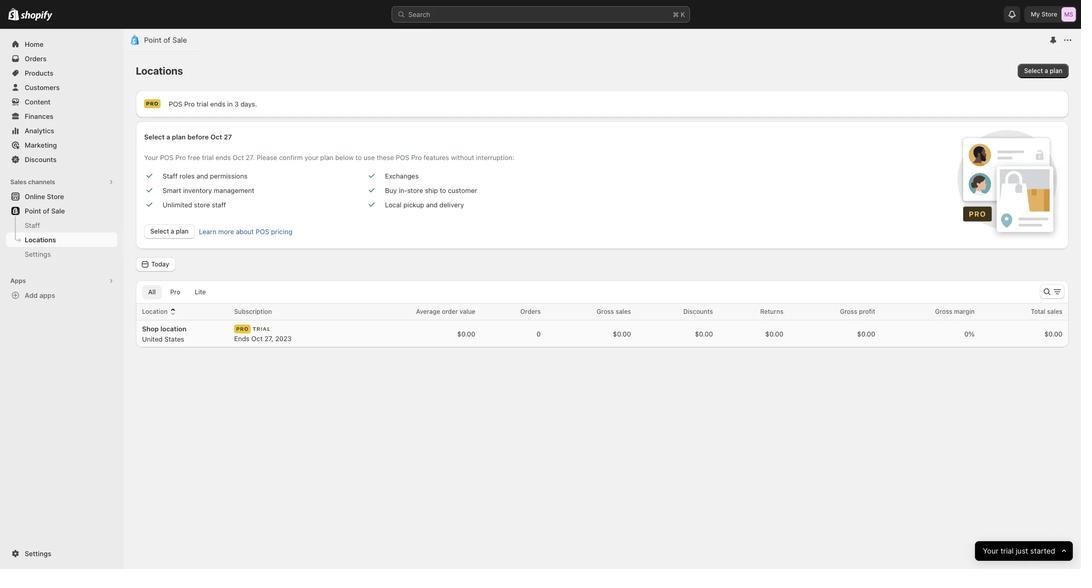 Task type: vqa. For each thing, say whether or not it's contained in the screenshot.
text field
no



Task type: locate. For each thing, give the bounding box(es) containing it.
0 vertical spatial settings link
[[6, 247, 117, 262]]

add apps button
[[6, 288, 117, 303]]

add apps
[[25, 291, 55, 300]]

content link
[[6, 95, 117, 109]]

point of sale link
[[144, 36, 187, 44], [6, 204, 117, 218]]

sale right icon for point of sale
[[173, 36, 187, 44]]

add
[[25, 291, 38, 300]]

search
[[409, 10, 431, 19]]

1 vertical spatial settings
[[25, 550, 51, 558]]

orders
[[25, 55, 47, 63]]

1 settings from the top
[[25, 250, 51, 259]]

store inside online store link
[[47, 193, 64, 201]]

store right the 'my'
[[1042, 10, 1058, 18]]

point of sale link down "online store"
[[6, 204, 117, 218]]

online store
[[25, 193, 64, 201]]

locations link
[[6, 233, 117, 247]]

0 vertical spatial of
[[164, 36, 171, 44]]

products link
[[6, 66, 117, 80]]

1 horizontal spatial shopify image
[[21, 11, 53, 21]]

channels
[[28, 178, 55, 186]]

1 horizontal spatial of
[[164, 36, 171, 44]]

discounts link
[[6, 152, 117, 167]]

point of sale link right icon for point of sale
[[144, 36, 187, 44]]

online
[[25, 193, 45, 201]]

finances link
[[6, 109, 117, 124]]

1 vertical spatial store
[[47, 193, 64, 201]]

0 horizontal spatial of
[[43, 207, 49, 215]]

1 vertical spatial settings link
[[6, 547, 117, 561]]

0 vertical spatial point
[[144, 36, 162, 44]]

point up staff
[[25, 207, 41, 215]]

point right icon for point of sale
[[144, 36, 162, 44]]

⌘
[[673, 10, 679, 19]]

your
[[984, 547, 999, 556]]

of
[[164, 36, 171, 44], [43, 207, 49, 215]]

analytics link
[[6, 124, 117, 138]]

0 horizontal spatial point of sale link
[[6, 204, 117, 218]]

trial
[[1001, 547, 1014, 556]]

marketing link
[[6, 138, 117, 152]]

shopify image
[[8, 8, 19, 21], [21, 11, 53, 21]]

1 vertical spatial sale
[[51, 207, 65, 215]]

0 vertical spatial settings
[[25, 250, 51, 259]]

0 vertical spatial point of sale
[[144, 36, 187, 44]]

0 horizontal spatial point
[[25, 207, 41, 215]]

point of sale right icon for point of sale
[[144, 36, 187, 44]]

settings link
[[6, 247, 117, 262], [6, 547, 117, 561]]

sales
[[10, 178, 27, 186]]

0 horizontal spatial point of sale
[[25, 207, 65, 215]]

1 horizontal spatial point
[[144, 36, 162, 44]]

sale down online store link
[[51, 207, 65, 215]]

customers link
[[6, 80, 117, 95]]

0 vertical spatial point of sale link
[[144, 36, 187, 44]]

apps
[[39, 291, 55, 300]]

1 vertical spatial point of sale link
[[6, 204, 117, 218]]

online store button
[[0, 190, 124, 204]]

point
[[144, 36, 162, 44], [25, 207, 41, 215]]

1 horizontal spatial point of sale
[[144, 36, 187, 44]]

2 settings from the top
[[25, 550, 51, 558]]

⌘ k
[[673, 10, 686, 19]]

staff
[[25, 221, 40, 230]]

orders link
[[6, 51, 117, 66]]

point of sale
[[144, 36, 187, 44], [25, 207, 65, 215]]

sale
[[173, 36, 187, 44], [51, 207, 65, 215]]

1 horizontal spatial store
[[1042, 10, 1058, 18]]

0 horizontal spatial store
[[47, 193, 64, 201]]

1 vertical spatial point of sale
[[25, 207, 65, 215]]

sales channels
[[10, 178, 55, 186]]

online store link
[[6, 190, 117, 204]]

my store image
[[1062, 7, 1077, 22]]

point of sale down "online store"
[[25, 207, 65, 215]]

0 vertical spatial store
[[1042, 10, 1058, 18]]

0 vertical spatial sale
[[173, 36, 187, 44]]

store
[[1042, 10, 1058, 18], [47, 193, 64, 201]]

started
[[1031, 547, 1056, 556]]

1 horizontal spatial point of sale link
[[144, 36, 187, 44]]

1 vertical spatial of
[[43, 207, 49, 215]]

of down "online store"
[[43, 207, 49, 215]]

of right icon for point of sale
[[164, 36, 171, 44]]

store down sales channels button
[[47, 193, 64, 201]]

settings
[[25, 250, 51, 259], [25, 550, 51, 558]]



Task type: describe. For each thing, give the bounding box(es) containing it.
1 horizontal spatial sale
[[173, 36, 187, 44]]

store for my store
[[1042, 10, 1058, 18]]

2 settings link from the top
[[6, 547, 117, 561]]

sales channels button
[[6, 175, 117, 190]]

my store
[[1032, 10, 1058, 18]]

k
[[681, 10, 686, 19]]

staff link
[[6, 218, 117, 233]]

my
[[1032, 10, 1041, 18]]

customers
[[25, 83, 60, 92]]

locations
[[25, 236, 56, 244]]

icon for point of sale image
[[130, 35, 140, 45]]

apps button
[[6, 274, 117, 288]]

apps
[[10, 277, 26, 285]]

home link
[[6, 37, 117, 51]]

1 vertical spatial point
[[25, 207, 41, 215]]

1 settings link from the top
[[6, 247, 117, 262]]

0 horizontal spatial shopify image
[[8, 8, 19, 21]]

products
[[25, 69, 53, 77]]

marketing
[[25, 141, 57, 149]]

your trial just started
[[984, 547, 1056, 556]]

home
[[25, 40, 44, 48]]

your trial just started button
[[976, 542, 1074, 561]]

discounts
[[25, 156, 57, 164]]

0 horizontal spatial sale
[[51, 207, 65, 215]]

content
[[25, 98, 51, 106]]

store for online store
[[47, 193, 64, 201]]

analytics
[[25, 127, 54, 135]]

just
[[1016, 547, 1029, 556]]

finances
[[25, 112, 53, 121]]



